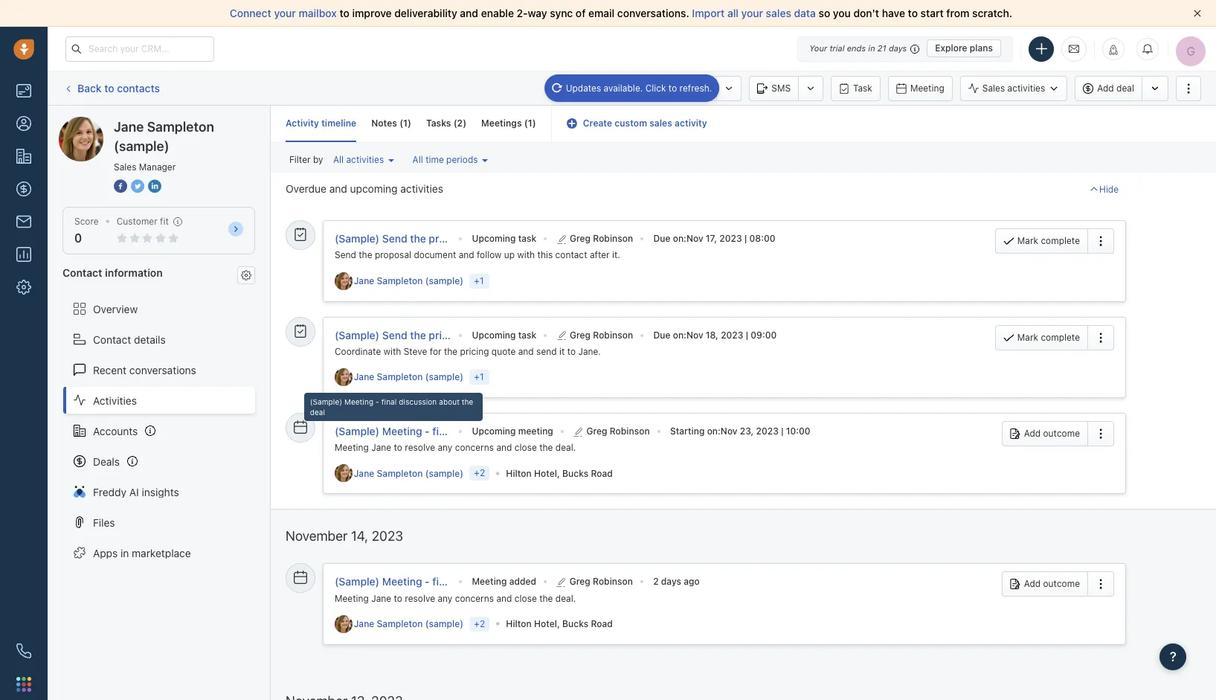 Task type: locate. For each thing, give the bounding box(es) containing it.
0 vertical spatial resolve
[[405, 442, 435, 453]]

0 horizontal spatial 1
[[403, 118, 408, 129]]

1 mark complete from the top
[[1018, 235, 1080, 246]]

0 vertical spatial hilton
[[506, 468, 532, 479]]

hotel, for 2nd the jane sampleton (sample) link from the bottom of the page
[[534, 468, 560, 479]]

2 horizontal spatial activities
[[1008, 83, 1046, 94]]

accounts
[[93, 425, 138, 437]]

2 vertical spatial add
[[1024, 578, 1041, 590]]

1 mark complete button from the top
[[995, 229, 1088, 254]]

close down added
[[515, 593, 537, 604]]

road for second meetings icon from the bottom
[[591, 468, 613, 479]]

1 vertical spatial nov
[[687, 329, 704, 340]]

coordinate with steve for the pricing quote and send it to jane.
[[335, 346, 601, 357]]

hilton hotel, bucks road for 4th the jane sampleton (sample) link
[[506, 618, 613, 630]]

4 jane sampleton (sample) link from the top
[[354, 618, 467, 631]]

0 horizontal spatial activities
[[346, 154, 384, 165]]

1 vertical spatial mark
[[1018, 332, 1039, 343]]

upcoming left meeting
[[472, 426, 516, 437]]

1 upcoming task from the top
[[472, 233, 537, 244]]

(
[[400, 118, 403, 129], [454, 118, 457, 129], [524, 118, 528, 129]]

your left mailbox
[[274, 7, 296, 19]]

0 horizontal spatial document
[[414, 249, 456, 261]]

(sample) up 'coordinate'
[[335, 329, 380, 341]]

with
[[517, 249, 535, 261], [384, 346, 401, 357]]

greg up jane.
[[570, 329, 591, 340]]

meeting jane to resolve any concerns and close the deal. down (sample) meeting - final discussion about the deal upcoming meeting
[[335, 442, 576, 453]]

0 vertical spatial (sample)
[[335, 232, 380, 245]]

1 vertical spatial +2
[[474, 618, 485, 629]]

2 left the ago
[[653, 576, 659, 587]]

send
[[382, 232, 407, 245], [335, 249, 356, 261], [382, 329, 407, 341]]

1 right notes
[[403, 118, 408, 129]]

due on : nov 18, 2023 | 09:00
[[654, 329, 777, 340]]

quote left send at left
[[492, 346, 516, 357]]

0 vertical spatial :
[[684, 233, 687, 244]]

1 add outcome button from the top
[[1002, 421, 1088, 446]]

1 vertical spatial mark complete
[[1018, 332, 1080, 343]]

0 vertical spatial meetings image
[[294, 420, 307, 434]]

0 vertical spatial upcoming
[[472, 233, 516, 244]]

2 +1 from the top
[[474, 371, 484, 382]]

greg right added
[[570, 576, 591, 587]]

contact
[[555, 249, 587, 261]]

0 vertical spatial bucks
[[563, 468, 589, 479]]

) for meetings ( 1 )
[[532, 118, 536, 129]]

close for second meetings icon from the bottom
[[515, 442, 537, 453]]

document down "(sample) send the proposal document" link
[[414, 249, 456, 261]]

add inside button
[[1098, 83, 1114, 94]]

1 complete from the top
[[1041, 235, 1080, 246]]

robinson for send the proposal document and follow up with this contact after it.
[[593, 233, 633, 244]]

hilton down added
[[506, 618, 532, 630]]

0 horizontal spatial sales
[[114, 161, 137, 173]]

meeting down 'november 14, 2023'
[[335, 593, 369, 604]]

on right the starting
[[707, 426, 718, 437]]

updates available. click to refresh.
[[566, 82, 712, 93]]

all inside all activities link
[[333, 154, 344, 165]]

17,
[[706, 233, 717, 244]]

concerns for 4th the jane sampleton (sample) link
[[455, 593, 494, 604]]

0 vertical spatial activities
[[1008, 83, 1046, 94]]

1 vertical spatial hotel,
[[534, 618, 560, 630]]

add outcome button for 4th the jane sampleton (sample) link
[[1002, 572, 1088, 597]]

1 hotel, from the top
[[534, 468, 560, 479]]

0 vertical spatial nov
[[687, 233, 704, 244]]

+1 for document
[[474, 275, 484, 286]]

) right meetings
[[532, 118, 536, 129]]

sales up facebook circled icon
[[114, 161, 137, 173]]

0 vertical spatial sales
[[983, 83, 1005, 94]]

contact up recent
[[93, 333, 131, 346]]

sales left data
[[766, 7, 792, 19]]

1 any from the top
[[438, 442, 453, 453]]

meeting left added
[[472, 576, 507, 587]]

2 hilton hotel, bucks road from the top
[[506, 618, 613, 630]]

greg robinson for meeting jane to resolve any concerns and close the deal.
[[570, 576, 633, 587]]

on for (sample) send the pricing quote
[[673, 329, 684, 340]]

1 vertical spatial upcoming
[[472, 329, 516, 340]]

resolve for 2nd the jane sampleton (sample) link from the bottom of the page
[[405, 442, 435, 453]]

nov left the 18,
[[687, 329, 704, 340]]

add deal
[[1098, 83, 1135, 94]]

overdue
[[286, 182, 327, 195]]

on left the 18,
[[673, 329, 684, 340]]

2 upcoming task from the top
[[472, 329, 537, 340]]

facebook circled image
[[114, 179, 127, 194]]

+1 down send the proposal document and follow up with this contact after it. on the top
[[474, 275, 484, 286]]

upcoming up coordinate with steve for the pricing quote and send it to jane.
[[472, 329, 516, 340]]

upcoming task up coordinate with steve for the pricing quote and send it to jane.
[[472, 329, 537, 340]]

1 vertical spatial pricing
[[460, 346, 489, 357]]

: for (sample) send the proposal document
[[684, 233, 687, 244]]

0 vertical spatial document
[[475, 232, 524, 245]]

2 add outcome from the top
[[1024, 578, 1080, 590]]

0 vertical spatial concerns
[[455, 442, 494, 453]]

1 vertical spatial on
[[673, 329, 684, 340]]

customer
[[117, 216, 158, 227]]

2023
[[720, 233, 742, 244], [721, 329, 744, 340], [756, 426, 779, 437], [372, 529, 403, 544]]

sales left activity
[[650, 118, 673, 129]]

1 vertical spatial activities
[[346, 154, 384, 165]]

upcoming inside (sample) meeting - final discussion about the deal upcoming meeting
[[472, 426, 516, 437]]

jane sampleton (sample)
[[89, 116, 211, 129], [354, 275, 464, 286], [354, 372, 464, 383], [354, 468, 464, 479], [354, 618, 464, 630]]

freddy
[[93, 486, 127, 498]]

hilton hotel, bucks road down meeting
[[506, 468, 613, 479]]

0 vertical spatial proposal
[[429, 232, 472, 245]]

0 horizontal spatial all
[[333, 154, 344, 165]]

contact down 0
[[63, 267, 102, 279]]

your right all
[[742, 7, 763, 19]]

: for (sample) send the pricing quote
[[684, 329, 687, 340]]

2 vertical spatial upcoming
[[472, 426, 516, 437]]

1 hilton hotel, bucks road from the top
[[506, 468, 613, 479]]

add
[[1098, 83, 1114, 94], [1024, 428, 1041, 439], [1024, 578, 1041, 590]]

1 vertical spatial proposal
[[375, 249, 412, 261]]

2 close from the top
[[515, 593, 537, 604]]

2 complete from the top
[[1041, 332, 1080, 343]]

0 vertical spatial add outcome
[[1024, 428, 1080, 439]]

pricing up for at the left
[[429, 329, 463, 341]]

1 vertical spatial add outcome button
[[1002, 572, 1088, 597]]

1 hilton from the top
[[506, 468, 532, 479]]

concerns down meeting added at the bottom left
[[455, 593, 494, 604]]

all inside all time periods 'button'
[[413, 154, 423, 165]]

|
[[745, 233, 747, 244], [746, 329, 749, 340], [781, 426, 784, 437]]

tasks image for (sample) send the pricing quote
[[294, 324, 307, 337]]

add outcome button
[[1002, 421, 1088, 446], [1002, 572, 1088, 597]]

nov for (sample) send the pricing quote
[[687, 329, 704, 340]]

nov left 23,
[[721, 426, 738, 437]]

1 horizontal spatial deal
[[1117, 83, 1135, 94]]

all
[[333, 154, 344, 165], [413, 154, 423, 165]]

2 vertical spatial (sample)
[[310, 397, 342, 406]]

2 due from the top
[[654, 329, 671, 340]]

robinson up jane.
[[593, 329, 633, 340]]

1 vertical spatial hilton
[[506, 618, 532, 630]]

1 horizontal spatial activities
[[401, 182, 443, 195]]

complete for (sample) send the pricing quote
[[1041, 332, 1080, 343]]

meeting jane to resolve any concerns and close the deal.
[[335, 442, 576, 453], [335, 593, 576, 604]]

0 vertical spatial add
[[1098, 83, 1114, 94]]

14,
[[351, 529, 368, 544]]

freddy ai insights
[[93, 486, 179, 498]]

1 vertical spatial in
[[121, 547, 129, 559]]

meeting jane to resolve any concerns and close the deal. down meeting added at the bottom left
[[335, 593, 576, 604]]

0 vertical spatial due
[[654, 233, 671, 244]]

mark
[[1018, 235, 1039, 246], [1018, 332, 1039, 343]]

1 vertical spatial (sample)
[[335, 329, 380, 341]]

1 vertical spatial upcoming task
[[472, 329, 537, 340]]

0 vertical spatial close
[[515, 442, 537, 453]]

upcoming
[[472, 233, 516, 244], [472, 329, 516, 340], [472, 426, 516, 437]]

2023 right 23,
[[756, 426, 779, 437]]

1 vertical spatial deal
[[310, 408, 325, 417]]

1 vertical spatial sales
[[114, 161, 137, 173]]

1 vertical spatial task
[[518, 329, 537, 340]]

0 vertical spatial sales
[[766, 7, 792, 19]]

on
[[673, 233, 684, 244], [673, 329, 684, 340], [707, 426, 718, 437]]

upcoming task up the up
[[472, 233, 537, 244]]

2 horizontal spatial )
[[532, 118, 536, 129]]

| left the 09:00 on the top right of the page
[[746, 329, 749, 340]]

( for tasks
[[454, 118, 457, 129]]

upcoming for quote
[[472, 329, 516, 340]]

1 mark from the top
[[1018, 235, 1039, 246]]

1 vertical spatial outcome
[[1044, 578, 1080, 590]]

conversations.
[[618, 7, 690, 19]]

23,
[[740, 426, 754, 437]]

3 jane sampleton (sample) link from the top
[[354, 467, 467, 480]]

1 vertical spatial resolve
[[405, 593, 435, 604]]

all time periods button
[[409, 150, 492, 169]]

(sample) down 'overdue and upcoming activities'
[[335, 232, 380, 245]]

resolve
[[405, 442, 435, 453], [405, 593, 435, 604]]

sampleton
[[114, 116, 166, 129], [147, 119, 214, 135], [377, 275, 423, 286], [377, 372, 423, 383], [377, 468, 423, 479], [377, 618, 423, 630]]

1 vertical spatial any
[[438, 593, 453, 604]]

) right notes
[[408, 118, 411, 129]]

1 tasks image from the top
[[294, 228, 307, 241]]

explore plans link
[[927, 39, 1002, 57]]

trial
[[830, 43, 845, 53]]

the inside (sample) meeting - final discussion about the deal upcoming meeting
[[462, 397, 473, 406]]

contact for contact information
[[63, 267, 102, 279]]

jane
[[89, 116, 111, 129], [114, 119, 144, 135], [354, 275, 375, 286], [354, 372, 375, 383], [371, 442, 391, 453], [354, 468, 375, 479], [371, 593, 391, 604], [354, 618, 375, 630]]

1 bucks from the top
[[563, 468, 589, 479]]

0 vertical spatial add outcome button
[[1002, 421, 1088, 446]]

complete for (sample) send the proposal document
[[1041, 235, 1080, 246]]

contact details
[[93, 333, 166, 346]]

1 1 from the left
[[403, 118, 408, 129]]

create
[[583, 118, 612, 129]]

3 upcoming from the top
[[472, 426, 516, 437]]

on left 17,
[[673, 233, 684, 244]]

freshworks switcher image
[[16, 677, 31, 692]]

proposal up send the proposal document and follow up with this contact after it. on the top
[[429, 232, 472, 245]]

1 resolve from the top
[[405, 442, 435, 453]]

meeting down 'explore'
[[911, 82, 945, 93]]

0 vertical spatial deal
[[1117, 83, 1135, 94]]

hotel, for 4th the jane sampleton (sample) link
[[534, 618, 560, 630]]

steve
[[404, 346, 427, 357]]

| left 08:00 on the top
[[745, 233, 747, 244]]

hilton hotel, bucks road down added
[[506, 618, 613, 630]]

2 add outcome button from the top
[[1002, 572, 1088, 597]]

due for document
[[654, 233, 671, 244]]

1 all from the left
[[333, 154, 344, 165]]

(sample) inside "(sample) send the proposal document" link
[[335, 232, 380, 245]]

greg for contact
[[570, 233, 591, 244]]

ago
[[684, 576, 700, 587]]

document
[[475, 232, 524, 245], [414, 249, 456, 261]]

(sample)
[[168, 116, 211, 129], [114, 138, 169, 154], [425, 275, 464, 286], [425, 372, 464, 383], [425, 468, 464, 479], [425, 618, 464, 630]]

robinson left the starting
[[610, 426, 650, 437]]

1 horizontal spatial )
[[463, 118, 467, 129]]

2 ( from the left
[[454, 118, 457, 129]]

0 vertical spatial hotel,
[[534, 468, 560, 479]]

( right meetings
[[524, 118, 528, 129]]

in right the apps
[[121, 547, 129, 559]]

1 task from the top
[[518, 233, 537, 244]]

0 horizontal spatial with
[[384, 346, 401, 357]]

1 vertical spatial bucks
[[563, 618, 589, 630]]

proposal
[[429, 232, 472, 245], [375, 249, 412, 261]]

add outcome
[[1024, 428, 1080, 439], [1024, 578, 1080, 590]]

by
[[313, 154, 323, 165]]

deal
[[1117, 83, 1135, 94], [310, 408, 325, 417]]

0 vertical spatial on
[[673, 233, 684, 244]]

add outcome button for 2nd the jane sampleton (sample) link from the bottom of the page
[[1002, 421, 1088, 446]]

added
[[509, 576, 537, 587]]

1 vertical spatial add
[[1024, 428, 1041, 439]]

1 meeting jane to resolve any concerns and close the deal. from the top
[[335, 442, 576, 453]]

+2 for 2nd the jane sampleton (sample) link from the bottom of the page
[[474, 468, 485, 479]]

mark complete button
[[995, 229, 1088, 254], [995, 325, 1088, 350]]

2 outcome from the top
[[1044, 578, 1080, 590]]

( right tasks
[[454, 118, 457, 129]]

enable
[[481, 7, 514, 19]]

meeting left -
[[345, 397, 374, 406]]

2
[[457, 118, 463, 129], [653, 576, 659, 587]]

days right 21
[[889, 43, 907, 53]]

0 horizontal spatial )
[[408, 118, 411, 129]]

1 vertical spatial close
[[515, 593, 537, 604]]

1 road from the top
[[591, 468, 613, 479]]

november 14, 2023
[[286, 529, 403, 544]]

task up send at left
[[518, 329, 537, 340]]

available.
[[604, 82, 643, 93]]

2 right tasks
[[457, 118, 463, 129]]

1 +1 from the top
[[474, 275, 484, 286]]

hilton down meeting
[[506, 468, 532, 479]]

| for document
[[745, 233, 747, 244]]

any for 2nd the jane sampleton (sample) link from the bottom of the page
[[438, 442, 453, 453]]

contact for contact details
[[93, 333, 131, 346]]

phone image
[[16, 644, 31, 659]]

tasks image
[[294, 228, 307, 241], [294, 324, 307, 337]]

task for quote
[[518, 329, 537, 340]]

meetings image
[[294, 420, 307, 434], [294, 571, 307, 584]]

send down 'overdue and upcoming activities'
[[335, 249, 356, 261]]

1 jane sampleton (sample) link from the top
[[354, 275, 467, 287]]

concerns for 2nd the jane sampleton (sample) link from the bottom of the page
[[455, 442, 494, 453]]

0 vertical spatial with
[[517, 249, 535, 261]]

1 horizontal spatial all
[[413, 154, 423, 165]]

outcome for second meetings icon from the bottom
[[1044, 428, 1080, 439]]

your
[[274, 7, 296, 19], [742, 7, 763, 19]]

2023 for 18,
[[721, 329, 744, 340]]

due left the 18,
[[654, 329, 671, 340]]

after
[[590, 249, 610, 261]]

2 road from the top
[[591, 618, 613, 630]]

2023 right 17,
[[720, 233, 742, 244]]

( right notes
[[400, 118, 403, 129]]

2 meeting jane to resolve any concerns and close the deal. from the top
[[335, 593, 576, 604]]

) right tasks
[[463, 118, 467, 129]]

timeline
[[322, 118, 357, 129]]

1 horizontal spatial 1
[[528, 118, 532, 129]]

sms button
[[750, 76, 798, 101]]

1 vertical spatial contact
[[93, 333, 131, 346]]

robinson for meeting jane to resolve any concerns and close the deal.
[[593, 576, 633, 587]]

: left the 18,
[[684, 329, 687, 340]]

outcome for 2nd meetings icon
[[1044, 578, 1080, 590]]

1 +2 from the top
[[474, 468, 485, 479]]

jane inside the jane sampleton (sample) sales manager
[[114, 119, 144, 135]]

0 vertical spatial +2
[[474, 468, 485, 479]]

greg robinson for coordinate with steve for the pricing quote and send it to jane.
[[570, 329, 633, 340]]

upcoming up follow
[[472, 233, 516, 244]]

1 right meetings
[[528, 118, 532, 129]]

tasks
[[426, 118, 451, 129]]

pricing right for at the left
[[460, 346, 489, 357]]

add for 2nd meetings icon
[[1024, 578, 1041, 590]]

hotel, down meeting
[[534, 468, 560, 479]]

2 mark from the top
[[1018, 332, 1039, 343]]

1 close from the top
[[515, 442, 537, 453]]

add outcome for 2nd meetings icon
[[1024, 578, 1080, 590]]

0 vertical spatial contact
[[63, 267, 102, 279]]

mark complete for (sample) send the pricing quote
[[1018, 332, 1080, 343]]

2 ) from the left
[[463, 118, 467, 129]]

send
[[537, 346, 557, 357]]

improve
[[352, 7, 392, 19]]

in left 21
[[869, 43, 876, 53]]

concerns down about
[[455, 442, 494, 453]]

1 add outcome from the top
[[1024, 428, 1080, 439]]

deliverability
[[395, 7, 457, 19]]

2 your from the left
[[742, 7, 763, 19]]

1 outcome from the top
[[1044, 428, 1080, 439]]

greg up contact
[[570, 233, 591, 244]]

2 bucks from the top
[[563, 618, 589, 630]]

3 ) from the left
[[532, 118, 536, 129]]

1 vertical spatial send
[[335, 249, 356, 261]]

21
[[878, 43, 887, 53]]

2 upcoming from the top
[[472, 329, 516, 340]]

2 hotel, from the top
[[534, 618, 560, 630]]

nov left 17,
[[687, 233, 704, 244]]

start
[[921, 7, 944, 19]]

1 ) from the left
[[408, 118, 411, 129]]

quote up coordinate with steve for the pricing quote and send it to jane.
[[466, 329, 494, 341]]

0 vertical spatial mark complete
[[1018, 235, 1080, 246]]

greg
[[570, 233, 591, 244], [570, 329, 591, 340], [587, 426, 608, 437], [570, 576, 591, 587]]

2 +2 from the top
[[474, 618, 485, 629]]

0 vertical spatial road
[[591, 468, 613, 479]]

0 vertical spatial hilton hotel, bucks road
[[506, 468, 613, 479]]

2 vertical spatial send
[[382, 329, 407, 341]]

all right by at the top of the page
[[333, 154, 344, 165]]

+2 down (sample) meeting - final discussion about the deal upcoming meeting
[[474, 468, 485, 479]]

with left steve
[[384, 346, 401, 357]]

days left the ago
[[661, 576, 682, 587]]

meeting down "(sample) meeting - final discussion about the deal" tooltip
[[335, 442, 369, 453]]

tasks image for (sample) send the proposal document
[[294, 228, 307, 241]]

call
[[693, 82, 709, 93]]

what's new image
[[1109, 44, 1119, 55]]

(sample) inside the jane sampleton (sample) sales manager
[[114, 138, 169, 154]]

activities for sales activities
[[1008, 83, 1046, 94]]

upcoming task
[[472, 233, 537, 244], [472, 329, 537, 340]]

0 horizontal spatial your
[[274, 7, 296, 19]]

2023 right the 18,
[[721, 329, 744, 340]]

2 mark complete button from the top
[[995, 325, 1088, 350]]

18,
[[706, 329, 719, 340]]

3 ( from the left
[[524, 118, 528, 129]]

task up send the proposal document and follow up with this contact after it. on the top
[[518, 233, 537, 244]]

updates available. click to refresh. link
[[544, 74, 720, 102]]

2 task from the top
[[518, 329, 537, 340]]

2023 right 14,
[[372, 529, 403, 544]]

1 vertical spatial with
[[384, 346, 401, 357]]

: left 17,
[[684, 233, 687, 244]]

send up steve
[[382, 329, 407, 341]]

close for 2nd meetings icon
[[515, 593, 537, 604]]

(sample) inside (sample) send the pricing quote link
[[335, 329, 380, 341]]

0 vertical spatial send
[[382, 232, 407, 245]]

all left time
[[413, 154, 423, 165]]

proposal down "(sample) send the proposal document" link
[[375, 249, 412, 261]]

greg for it
[[570, 329, 591, 340]]

(sample) meeting - final discussion about the deal upcoming meeting
[[310, 397, 553, 437]]

2 meetings image from the top
[[294, 571, 307, 584]]

send down upcoming at the left top of the page
[[382, 232, 407, 245]]

0 vertical spatial |
[[745, 233, 747, 244]]

2 all from the left
[[413, 154, 423, 165]]

2 mark complete from the top
[[1018, 332, 1080, 343]]

deal. for 2nd meetings icon
[[556, 593, 576, 604]]

2-
[[517, 7, 528, 19]]

0
[[74, 232, 82, 245]]

(sample) left -
[[310, 397, 342, 406]]

1 deal. from the top
[[556, 442, 576, 453]]

bucks for 4th the jane sampleton (sample) link
[[563, 618, 589, 630]]

1 vertical spatial |
[[746, 329, 749, 340]]

robinson up the it.
[[593, 233, 633, 244]]

mailbox
[[299, 7, 337, 19]]

: left 23,
[[718, 426, 721, 437]]

2 hilton from the top
[[506, 618, 532, 630]]

with right the up
[[517, 249, 535, 261]]

0 vertical spatial any
[[438, 442, 453, 453]]

contact information
[[63, 267, 163, 279]]

contacts
[[117, 82, 160, 94]]

1 due from the top
[[654, 233, 671, 244]]

days
[[889, 43, 907, 53], [661, 576, 682, 587]]

2 deal. from the top
[[556, 593, 576, 604]]

1 vertical spatial meeting jane to resolve any concerns and close the deal.
[[335, 593, 576, 604]]

due left 17,
[[654, 233, 671, 244]]

2 days ago
[[653, 576, 700, 587]]

2 any from the top
[[438, 593, 453, 604]]

close down meeting
[[515, 442, 537, 453]]

document up follow
[[475, 232, 524, 245]]

1 vertical spatial complete
[[1041, 332, 1080, 343]]

+1 down coordinate with steve for the pricing quote and send it to jane.
[[474, 371, 484, 382]]

1 horizontal spatial (
[[454, 118, 457, 129]]

1 concerns from the top
[[455, 442, 494, 453]]

| left 10:00
[[781, 426, 784, 437]]

2 1 from the left
[[528, 118, 532, 129]]

2 tasks image from the top
[[294, 324, 307, 337]]

0 vertical spatial days
[[889, 43, 907, 53]]

resolve for 4th the jane sampleton (sample) link
[[405, 593, 435, 604]]

2 resolve from the top
[[405, 593, 435, 604]]

robinson left 2 days ago
[[593, 576, 633, 587]]

customer fit
[[117, 216, 169, 227]]

2 concerns from the top
[[455, 593, 494, 604]]

sales down plans
[[983, 83, 1005, 94]]

0 vertical spatial mark
[[1018, 235, 1039, 246]]

hilton hotel, bucks road
[[506, 468, 613, 479], [506, 618, 613, 630]]

0 vertical spatial tasks image
[[294, 228, 307, 241]]

1 vertical spatial mark complete button
[[995, 325, 1088, 350]]

+2 down meeting added at the bottom left
[[474, 618, 485, 629]]

1 vertical spatial sales
[[650, 118, 673, 129]]

1 ( from the left
[[400, 118, 403, 129]]

1 upcoming from the top
[[472, 233, 516, 244]]

hotel, down added
[[534, 618, 560, 630]]



Task type: vqa. For each thing, say whether or not it's contained in the screenshot.
(sample) within the Jane Sampleton (Sample) Sales Manager
yes



Task type: describe. For each thing, give the bounding box(es) containing it.
nov for (sample) send the proposal document
[[687, 233, 704, 244]]

(sample) meeting - final discussion about the deal tooltip
[[304, 389, 483, 421]]

files
[[93, 516, 115, 529]]

upcoming task for (sample) send the proposal document
[[472, 233, 537, 244]]

plans
[[970, 42, 993, 54]]

sync
[[550, 7, 573, 19]]

final
[[382, 397, 397, 406]]

due for quote
[[654, 329, 671, 340]]

linkedin circled image
[[148, 179, 161, 194]]

activities
[[93, 394, 137, 407]]

1 for notes ( 1 )
[[403, 118, 408, 129]]

(sample) send the proposal document link
[[335, 232, 524, 245]]

meeting inside button
[[911, 82, 945, 93]]

greg robinson for send the proposal document and follow up with this contact after it.
[[570, 233, 633, 244]]

hide
[[1100, 183, 1119, 195]]

discussion
[[399, 397, 437, 406]]

details
[[134, 333, 166, 346]]

don't
[[854, 7, 880, 19]]

meeting jane to resolve any concerns and close the deal. for second meetings icon from the bottom
[[335, 442, 576, 453]]

(sample) send the proposal document
[[335, 232, 524, 245]]

add for second meetings icon from the bottom
[[1024, 428, 1041, 439]]

your trial ends in 21 days
[[810, 43, 907, 53]]

back to contacts link
[[63, 76, 161, 100]]

sampleton inside the jane sampleton (sample) sales manager
[[147, 119, 214, 135]]

for
[[430, 346, 442, 357]]

apps in marketplace
[[93, 547, 191, 559]]

deal inside (sample) meeting - final discussion about the deal upcoming meeting
[[310, 408, 325, 417]]

| for quote
[[746, 329, 749, 340]]

sms
[[772, 82, 791, 93]]

score
[[74, 216, 99, 227]]

upcoming
[[350, 182, 398, 195]]

0 vertical spatial in
[[869, 43, 876, 53]]

+2 for 4th the jane sampleton (sample) link
[[474, 618, 485, 629]]

mark complete for (sample) send the proposal document
[[1018, 235, 1080, 246]]

mark complete button for (sample) send the proposal document
[[995, 229, 1088, 254]]

mark for (sample) send the pricing quote
[[1018, 332, 1039, 343]]

filter by
[[289, 154, 323, 165]]

all activities
[[333, 154, 384, 165]]

mark for (sample) send the proposal document
[[1018, 235, 1039, 246]]

1 horizontal spatial proposal
[[429, 232, 472, 245]]

1 horizontal spatial days
[[889, 43, 907, 53]]

0 vertical spatial quote
[[466, 329, 494, 341]]

task
[[854, 82, 873, 93]]

0 vertical spatial pricing
[[429, 329, 463, 341]]

send the proposal document and follow up with this contact after it.
[[335, 249, 620, 261]]

phone element
[[9, 636, 39, 666]]

score 0
[[74, 216, 99, 245]]

coordinate
[[335, 346, 381, 357]]

you
[[833, 7, 851, 19]]

(sample) send the pricing quote link
[[335, 329, 494, 341]]

all for all time periods
[[413, 154, 423, 165]]

from
[[947, 7, 970, 19]]

robinson for coordinate with steve for the pricing quote and send it to jane.
[[593, 329, 633, 340]]

2 vertical spatial |
[[781, 426, 784, 437]]

0 horizontal spatial in
[[121, 547, 129, 559]]

2 jane sampleton (sample) link from the top
[[354, 371, 467, 384]]

1 vertical spatial quote
[[492, 346, 516, 357]]

meetings ( 1 )
[[481, 118, 536, 129]]

Search your CRM... text field
[[65, 36, 214, 61]]

information
[[105, 267, 163, 279]]

close image
[[1194, 10, 1202, 17]]

create custom sales activity
[[583, 118, 707, 129]]

scratch.
[[973, 7, 1013, 19]]

1 vertical spatial 2
[[653, 576, 659, 587]]

fit
[[160, 216, 169, 227]]

time
[[426, 154, 444, 165]]

2 vertical spatial activities
[[401, 182, 443, 195]]

2023 for 23,
[[756, 426, 779, 437]]

deal inside button
[[1117, 83, 1135, 94]]

any for 4th the jane sampleton (sample) link
[[438, 593, 453, 604]]

) for notes ( 1 )
[[408, 118, 411, 129]]

filter
[[289, 154, 311, 165]]

( for notes
[[400, 118, 403, 129]]

2 vertical spatial :
[[718, 426, 721, 437]]

recent conversations
[[93, 364, 196, 376]]

it
[[560, 346, 565, 357]]

send email image
[[1069, 42, 1080, 55]]

(sample) inside (sample) meeting - final discussion about the deal upcoming meeting
[[310, 397, 342, 406]]

your
[[810, 43, 828, 53]]

refresh.
[[680, 82, 712, 93]]

hilton for 4th the jane sampleton (sample) link
[[506, 618, 532, 630]]

on for (sample) send the proposal document
[[673, 233, 684, 244]]

1 horizontal spatial sales
[[983, 83, 1005, 94]]

updates
[[566, 82, 601, 93]]

this
[[538, 249, 553, 261]]

call button
[[671, 76, 717, 101]]

sales activities
[[983, 83, 1046, 94]]

all time periods
[[413, 154, 478, 165]]

conversations
[[129, 364, 196, 376]]

twitter circled image
[[131, 179, 144, 194]]

ai
[[129, 486, 139, 498]]

hilton for 2nd the jane sampleton (sample) link from the bottom of the page
[[506, 468, 532, 479]]

meeting inside (sample) meeting - final discussion about the deal upcoming meeting
[[345, 397, 374, 406]]

09:00
[[751, 329, 777, 340]]

due on : nov 17, 2023 | 08:00
[[654, 233, 776, 244]]

0 horizontal spatial sales
[[650, 118, 673, 129]]

) for tasks ( 2 )
[[463, 118, 467, 129]]

send for (sample) send the pricing quote
[[382, 329, 407, 341]]

ends
[[847, 43, 866, 53]]

notes ( 1 )
[[371, 118, 411, 129]]

import all your sales data link
[[692, 7, 819, 19]]

of
[[576, 7, 586, 19]]

+1 for quote
[[474, 371, 484, 382]]

add deal button
[[1075, 76, 1142, 101]]

deals
[[93, 455, 120, 468]]

jane.
[[578, 346, 601, 357]]

create custom sales activity link
[[567, 118, 707, 129]]

road for 2nd meetings icon
[[591, 618, 613, 630]]

2 vertical spatial nov
[[721, 426, 738, 437]]

mark complete button for (sample) send the pricing quote
[[995, 325, 1088, 350]]

activity
[[675, 118, 707, 129]]

starting on : nov 23, 2023 | 10:00
[[670, 426, 811, 437]]

upcoming task for (sample) send the pricing quote
[[472, 329, 537, 340]]

tasks ( 2 )
[[426, 118, 467, 129]]

click
[[646, 82, 666, 93]]

1 for meetings ( 1 )
[[528, 118, 532, 129]]

greg right meeting
[[587, 426, 608, 437]]

meeting jane to resolve any concerns and close the deal. for 2nd meetings icon
[[335, 593, 576, 604]]

overview
[[93, 302, 138, 315]]

marketplace
[[132, 547, 191, 559]]

1 horizontal spatial document
[[475, 232, 524, 245]]

add outcome for second meetings icon from the bottom
[[1024, 428, 1080, 439]]

all activities link
[[330, 150, 398, 169]]

( for meetings
[[524, 118, 528, 129]]

(sample) for (sample) send the pricing quote
[[335, 329, 380, 341]]

1 vertical spatial document
[[414, 249, 456, 261]]

sales inside the jane sampleton (sample) sales manager
[[114, 161, 137, 173]]

-
[[376, 397, 379, 406]]

have
[[882, 7, 906, 19]]

import
[[692, 7, 725, 19]]

0 horizontal spatial 2
[[457, 118, 463, 129]]

(sample) send the pricing quote
[[335, 329, 494, 341]]

apps
[[93, 547, 118, 559]]

up
[[504, 249, 515, 261]]

hilton hotel, bucks road for 2nd the jane sampleton (sample) link from the bottom of the page
[[506, 468, 613, 479]]

2023 for 17,
[[720, 233, 742, 244]]

email button
[[611, 76, 664, 101]]

deal. for second meetings icon from the bottom
[[556, 442, 576, 453]]

10:00
[[786, 426, 811, 437]]

task button
[[831, 76, 881, 101]]

mng settings image
[[241, 270, 251, 280]]

meeting
[[518, 426, 553, 437]]

send for (sample) send the proposal document
[[382, 232, 407, 245]]

1 vertical spatial days
[[661, 576, 682, 587]]

activity
[[286, 118, 319, 129]]

bucks for 2nd the jane sampleton (sample) link from the bottom of the page
[[563, 468, 589, 479]]

1 meetings image from the top
[[294, 420, 307, 434]]

email
[[633, 82, 656, 93]]

jane sampleton (sample) sales manager
[[114, 119, 214, 173]]

insights
[[142, 486, 179, 498]]

activities for all activities
[[346, 154, 384, 165]]

(sample) for (sample) send the proposal document
[[335, 232, 380, 245]]

1 your from the left
[[274, 7, 296, 19]]

meeting button
[[888, 76, 953, 101]]

1 horizontal spatial with
[[517, 249, 535, 261]]

2 vertical spatial on
[[707, 426, 718, 437]]

task for document
[[518, 233, 537, 244]]

manager
[[139, 161, 176, 173]]

greg for deal.
[[570, 576, 591, 587]]

upcoming for document
[[472, 233, 516, 244]]

starting
[[670, 426, 705, 437]]

follow
[[477, 249, 502, 261]]

all for all activities
[[333, 154, 344, 165]]



